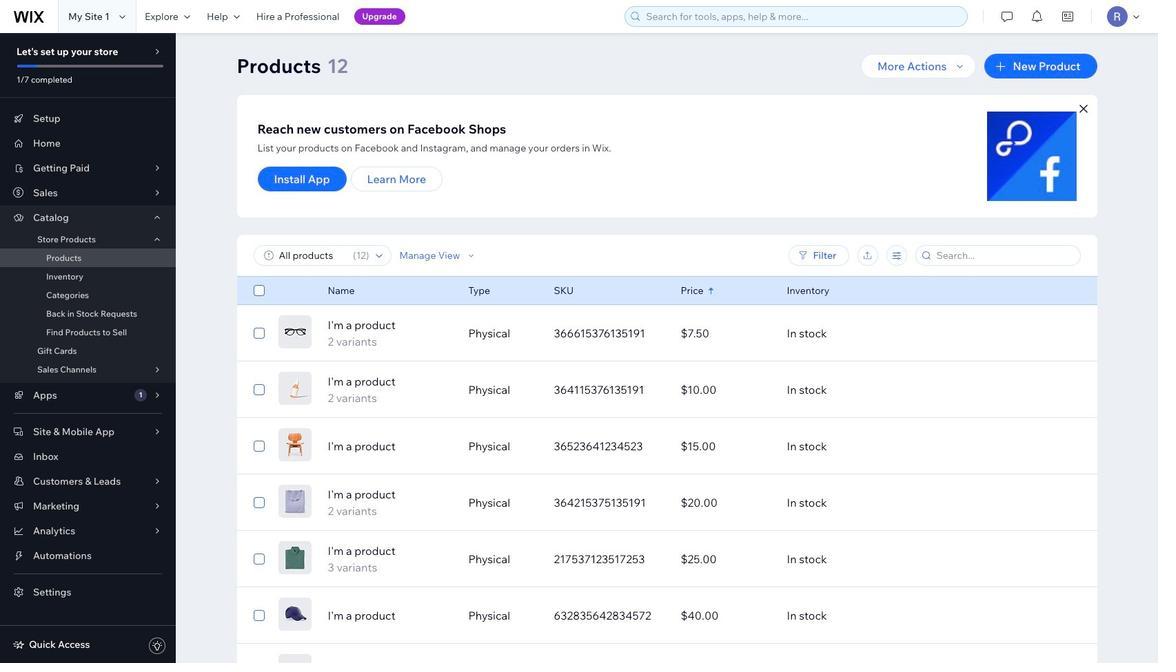 Task type: describe. For each thing, give the bounding box(es) containing it.
Search... field
[[933, 246, 1076, 265]]

Search for tools, apps, help & more... field
[[642, 7, 963, 26]]

reach new customers on facebook shops image
[[987, 112, 1077, 201]]



Task type: vqa. For each thing, say whether or not it's contained in the screenshot.
Point of Sale
no



Task type: locate. For each thing, give the bounding box(es) containing it.
Unsaved view field
[[275, 246, 349, 265]]

None checkbox
[[253, 325, 264, 342], [253, 382, 264, 399], [253, 439, 264, 455], [253, 325, 264, 342], [253, 382, 264, 399], [253, 439, 264, 455]]

sidebar element
[[0, 33, 176, 664]]

None checkbox
[[253, 283, 264, 299], [253, 495, 264, 512], [253, 552, 264, 568], [253, 608, 264, 625], [253, 283, 264, 299], [253, 495, 264, 512], [253, 552, 264, 568], [253, 608, 264, 625]]



